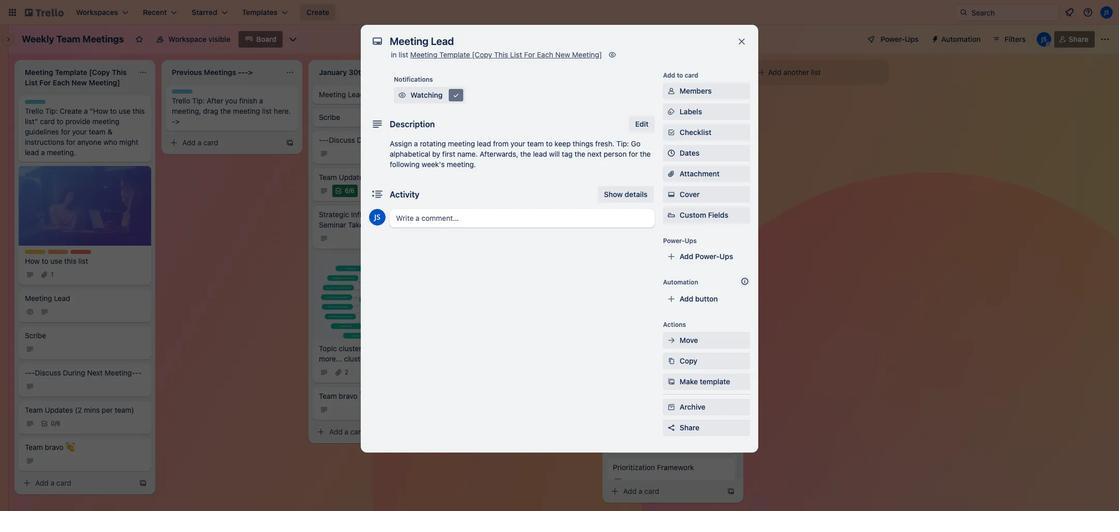 Task type: locate. For each thing, give the bounding box(es) containing it.
team updates (2 mins per team) link
[[460, 168, 592, 201]]

1 horizontal spatial tip:
[[192, 96, 205, 105]]

2 vertical spatial power-
[[696, 252, 720, 261]]

0 vertical spatial create
[[307, 8, 329, 17]]

1 vertical spatial team bravo 👏 link
[[19, 438, 151, 472]]

team updates (2 mins per team) up 0/6
[[25, 406, 134, 415]]

list right how at bottom left
[[78, 257, 88, 265]]

1 vertical spatial share
[[680, 424, 700, 432]]

meeting lead for "meeting lead" link corresponding to january 30th text box
[[319, 90, 364, 99]]

team bravo 👏 link for meeting-
[[19, 438, 151, 472]]

None text field
[[385, 32, 727, 51]]

0 horizontal spatial meeting
[[92, 117, 119, 126]]

move link
[[663, 332, 750, 349]]

0 horizontal spatial lead
[[25, 148, 39, 157]]

meeting inside trello tip: create a "how to use this list" card to provide meeting guidelines for your team & instructions for anyone who might lead a meeting.
[[92, 117, 119, 126]]

meeting down 1
[[25, 294, 52, 303]]

January 16th text field
[[607, 64, 721, 81]]

bravo down 2
[[339, 392, 358, 401]]

members link
[[663, 83, 750, 99]]

sm image inside add another list link
[[757, 67, 767, 78]]

2 vertical spatial ups
[[720, 252, 733, 261]]

week's
[[422, 160, 445, 169]]

1 vertical spatial team bravo 👏
[[25, 443, 75, 452]]

0 vertical spatial ups
[[905, 35, 919, 43]]

updates up details
[[633, 173, 661, 182]]

&
[[107, 127, 113, 136]]

to up will
[[546, 139, 553, 148]]

to inside assign a rotating meeting lead from your team to keep things fresh. tip: go alphabetical by first name. afterwards, the lead will tag the next person for the following week's meeting.
[[546, 139, 553, 148]]

add a card link for january 16th "text field" in the right top of the page
[[607, 485, 723, 499]]

custom fields button
[[663, 210, 750, 221]]

add a card for meeting template [copy this list for each new meeting] text box
[[35, 479, 71, 488]]

2 vertical spatial for
[[629, 150, 638, 158]]

ups left automation button
[[905, 35, 919, 43]]

0 horizontal spatial ups
[[685, 237, 697, 245]]

filters
[[1005, 35, 1026, 43]]

share for rightmost share button
[[1069, 35, 1089, 43]]

1 vertical spatial bravo
[[45, 443, 64, 452]]

create from template… image for team updates (2 mins per team)
[[727, 488, 735, 496]]

this up the might
[[133, 107, 145, 115]]

sm image inside checklist link
[[666, 127, 677, 138]]

scribe link
[[313, 108, 445, 127], [607, 108, 735, 127], [19, 327, 151, 360]]

this inside trello tip: create a "how to use this list" card to provide meeting guidelines for your team & instructions for anyone who might lead a meeting.
[[133, 107, 145, 115]]

the down go
[[640, 150, 651, 158]]

sm image inside cover "link"
[[666, 190, 677, 200]]

for
[[61, 127, 70, 136], [66, 138, 75, 147], [629, 150, 638, 158]]

bravo
[[339, 392, 358, 401], [45, 443, 64, 452]]

share button
[[1055, 31, 1095, 48], [663, 420, 750, 437]]

trello for trello tip: create a "how to use this list" card to provide meeting guidelines for your team & instructions for anyone who might lead a meeting.
[[25, 107, 43, 115]]

1 vertical spatial 👏
[[66, 443, 75, 452]]

0 vertical spatial use
[[119, 107, 131, 115]]

1 horizontal spatial automation
[[942, 35, 981, 43]]

next
[[588, 150, 602, 158]]

team bravo 👏
[[319, 392, 369, 401], [25, 443, 75, 452]]

tip: up meeting,
[[192, 96, 205, 105]]

2 horizontal spatial lead
[[495, 90, 511, 99]]

team updates (2 mins per team) up cover
[[613, 173, 722, 182]]

tip: inside trello tip: after you finish a meeting, drag the meeting list here. ->
[[192, 96, 205, 105]]

team bravo 👏 down 2
[[319, 392, 369, 401]]

1 vertical spatial team
[[527, 139, 544, 148]]

0 horizontal spatial team
[[89, 127, 106, 136]]

team bravo 👏 link down 0/6
[[19, 438, 151, 472]]

power-ups button
[[860, 31, 925, 48]]

mins
[[378, 173, 394, 182], [525, 173, 541, 182], [672, 173, 688, 182], [84, 406, 100, 415]]

0 vertical spatial 👏
[[360, 392, 369, 401]]

meeting down finish
[[233, 107, 260, 115]]

0 horizontal spatial bravo
[[45, 443, 64, 452]]

0 horizontal spatial power-ups
[[663, 237, 697, 245]]

sm image
[[757, 67, 767, 78], [666, 86, 677, 96], [666, 127, 677, 138], [466, 149, 476, 159], [613, 149, 623, 159], [333, 186, 344, 196], [628, 186, 638, 196], [666, 190, 677, 200], [319, 234, 329, 244], [39, 270, 50, 280], [25, 307, 35, 317], [39, 307, 50, 317], [319, 367, 329, 378], [666, 377, 677, 387], [25, 381, 35, 392], [666, 402, 677, 413], [316, 427, 326, 437], [613, 476, 623, 487]]

1 horizontal spatial lead
[[477, 139, 491, 148]]

0 vertical spatial team bravo 👏
[[319, 392, 369, 401]]

1 horizontal spatial meeting lead
[[319, 90, 364, 99]]

meeting lead down january 30th text box
[[319, 90, 364, 99]]

updates up 0/6
[[45, 406, 73, 415]]

add power-ups link
[[663, 249, 750, 265]]

first
[[442, 150, 456, 158]]

0 horizontal spatial meeting lead link
[[19, 289, 151, 322]]

strategic influence at work: training seminar takeaways
[[319, 210, 441, 229]]

power- inside button
[[881, 35, 905, 43]]

1 horizontal spatial team
[[527, 139, 544, 148]]

0 horizontal spatial power-
[[663, 237, 685, 245]]

lead down january 23rd text field
[[495, 90, 511, 99]]

meeting lead link down january 30th text box
[[313, 85, 445, 104]]

0 vertical spatial bravo
[[339, 392, 358, 401]]

- inside topic clusters - making our content more... clustery
[[367, 344, 371, 353]]

meeting down january 30th text box
[[319, 90, 346, 99]]

team
[[56, 34, 80, 45], [319, 173, 337, 182], [466, 173, 484, 182], [613, 173, 631, 182], [319, 392, 337, 401], [25, 406, 43, 415], [25, 443, 43, 452]]

tip: up person
[[617, 139, 629, 148]]

to right how at bottom left
[[42, 257, 48, 265]]

trello inside trello tip: create a "how to use this list" card to provide meeting guidelines for your team & instructions for anyone who might lead a meeting.
[[25, 107, 43, 115]]

0 horizontal spatial 👏
[[66, 443, 75, 452]]

cover link
[[663, 186, 750, 203]]

trello inside trello tip: after you finish a meeting, drag the meeting list here. ->
[[172, 96, 190, 105]]

add a card link
[[166, 136, 282, 150], [313, 425, 429, 439], [19, 476, 135, 491], [607, 485, 723, 499]]

for left anyone
[[66, 138, 75, 147]]

workspace visible button
[[150, 31, 237, 48]]

0 vertical spatial this
[[133, 107, 145, 115]]

add inside button
[[680, 295, 694, 303]]

share down the archive
[[680, 424, 700, 432]]

trello for trello tip: after you finish a meeting, drag the meeting list here. ->
[[172, 96, 190, 105]]

share left show menu icon
[[1069, 35, 1089, 43]]

ups down fields
[[720, 252, 733, 261]]

0 vertical spatial meeting
[[233, 107, 260, 115]]

create inside trello tip: create a "how to use this list" card to provide meeting guidelines for your team & instructions for anyone who might lead a meeting.
[[60, 107, 82, 115]]

this right how at bottom left
[[64, 257, 76, 265]]

meeting lead down 1
[[25, 294, 70, 303]]

add a card for january 16th "text field" in the right top of the page
[[623, 487, 660, 496]]

prioritization framework link
[[607, 459, 735, 492]]

0 vertical spatial create from template… image
[[139, 479, 147, 488]]

to
[[677, 71, 683, 79], [110, 107, 117, 115], [57, 117, 63, 126], [546, 139, 553, 148], [42, 257, 48, 265]]

the down you
[[220, 107, 231, 115]]

tip: for create
[[45, 107, 58, 115]]

6/6 for topic clusters - making our content more... clustery
[[345, 187, 355, 195]]

Board name text field
[[17, 31, 129, 48]]

labels link
[[663, 104, 750, 120]]

2 vertical spatial meeting
[[448, 139, 475, 148]]

0 horizontal spatial meeting.
[[47, 148, 76, 157]]

0 horizontal spatial scribe
[[25, 331, 46, 340]]

open information menu image
[[1083, 7, 1094, 18]]

0 vertical spatial for
[[61, 127, 70, 136]]

1 horizontal spatial scribe link
[[313, 108, 445, 127]]

list left here.
[[262, 107, 272, 115]]

1 horizontal spatial ups
[[720, 252, 733, 261]]

assign
[[390, 139, 412, 148]]

lead for january 23rd text field
[[495, 90, 511, 99]]

work
[[641, 282, 658, 291]]

updates down afterwards, on the left of page
[[486, 173, 514, 182]]

artificial
[[679, 393, 707, 402]]

card
[[685, 71, 699, 79], [40, 117, 55, 126], [203, 138, 218, 147], [351, 428, 365, 436], [56, 479, 71, 488], [645, 487, 660, 496]]

1 vertical spatial jacob simon (jacobsimon16) image
[[1037, 32, 1052, 47]]

create from template… image
[[139, 479, 147, 488], [727, 488, 735, 496]]

6/6
[[345, 187, 355, 195], [639, 187, 649, 195]]

the
[[698, 282, 711, 291]]

meeting up name.
[[448, 139, 475, 148]]

automation
[[942, 35, 981, 43], [663, 279, 699, 286]]

1 vertical spatial create
[[60, 107, 82, 115]]

mins inside team updates (2 mins per team) link
[[525, 173, 541, 182]]

1 horizontal spatial team bravo 👏 link
[[313, 387, 445, 420]]

lead down how to use this list
[[54, 294, 70, 303]]

team updates (2 mins per team) down assign a rotating meeting lead from your team to keep things fresh. tip: go alphabetical by first name. afterwards, the lead will tag the next person for the following week's meeting.
[[466, 173, 575, 182]]

2 horizontal spatial lead
[[533, 150, 547, 158]]

1 horizontal spatial meeting
[[233, 107, 260, 115]]

your down provide
[[72, 127, 87, 136]]

bravo down 0/6
[[45, 443, 64, 452]]

1 horizontal spatial your
[[511, 139, 526, 148]]

to left provide
[[57, 117, 63, 126]]

2 vertical spatial jacob simon (jacobsimon16) image
[[369, 209, 386, 226]]

2 horizontal spatial tip:
[[617, 139, 629, 148]]

lead
[[348, 90, 364, 99], [495, 90, 511, 99], [54, 294, 70, 303]]

1 horizontal spatial jacob simon (jacobsimon16) image
[[1037, 32, 1052, 47]]

1 horizontal spatial create
[[307, 8, 329, 17]]

jacob simon (jacobsimon16) image
[[1101, 6, 1113, 19], [1037, 32, 1052, 47], [369, 209, 386, 226]]

1 vertical spatial tip:
[[45, 107, 58, 115]]

the right afterwards, on the left of page
[[520, 150, 531, 158]]

0 vertical spatial tip:
[[192, 96, 205, 105]]

create from template… image for scribe
[[139, 479, 147, 488]]

0 horizontal spatial tip:
[[45, 107, 58, 115]]

remote work campaign: the scoop link
[[607, 206, 735, 321]]

ups inside power-ups button
[[905, 35, 919, 43]]

seminar
[[319, 221, 346, 229]]

automation button
[[927, 31, 987, 48]]

pr
[[466, 210, 475, 219]]

team left &
[[89, 127, 106, 136]]

0 vertical spatial jacob simon (jacobsimon16) image
[[1101, 6, 1113, 19]]

topic clusters - making our content more... clustery
[[319, 344, 438, 363]]

will
[[549, 150, 560, 158]]

meeting down "[copy" at top
[[466, 90, 493, 99]]

rotating
[[420, 139, 446, 148]]

0/6
[[51, 420, 61, 428]]

template
[[440, 50, 470, 59]]

making
[[373, 344, 397, 353]]

sm image inside labels link
[[666, 107, 677, 117]]

anyone
[[77, 138, 101, 147]]

-
[[172, 117, 175, 126], [319, 136, 322, 144], [322, 136, 326, 144], [326, 136, 329, 144], [429, 136, 433, 144], [433, 136, 436, 144], [466, 136, 469, 144], [469, 136, 473, 144], [473, 136, 476, 144], [576, 136, 580, 144], [580, 136, 583, 144], [613, 136, 616, 144], [616, 136, 620, 144], [620, 136, 623, 144], [723, 136, 727, 144], [727, 136, 730, 144], [367, 344, 371, 353], [25, 368, 28, 377], [28, 368, 32, 377], [32, 368, 35, 377], [135, 368, 138, 377], [138, 368, 142, 377]]

power-ups inside button
[[881, 35, 919, 43]]

0 vertical spatial your
[[72, 127, 87, 136]]

your right from
[[511, 139, 526, 148]]

add another list
[[768, 68, 821, 77]]

for down provide
[[61, 127, 70, 136]]

move
[[680, 336, 698, 345]]

0 vertical spatial share
[[1069, 35, 1089, 43]]

archive link
[[663, 399, 750, 416]]

ups up add power-ups
[[685, 237, 697, 245]]

1 horizontal spatial share button
[[1055, 31, 1095, 48]]

1 vertical spatial use
[[50, 257, 62, 265]]

here.
[[274, 107, 291, 115]]

how to use this list
[[25, 257, 88, 265]]

for down go
[[629, 150, 638, 158]]

1 vertical spatial automation
[[663, 279, 699, 286]]

team bravo 👏 down 0/6
[[25, 443, 75, 452]]

show details
[[604, 190, 648, 199]]

team inside assign a rotating meeting lead from your team to keep things fresh. tip: go alphabetical by first name. afterwards, the lead will tag the next person for the following week's meeting.
[[527, 139, 544, 148]]

meeting lead for "meeting lead" link corresponding to january 23rd text field
[[466, 90, 511, 99]]

team left "keep" on the top of page
[[527, 139, 544, 148]]

share button down archive link
[[663, 420, 750, 437]]

2 horizontal spatial power-
[[881, 35, 905, 43]]

1 horizontal spatial team bravo 👏
[[319, 392, 369, 401]]

use
[[119, 107, 131, 115], [50, 257, 62, 265]]

1 horizontal spatial meeting lead link
[[313, 85, 445, 104]]

team bravo 👏 link down 2
[[313, 387, 445, 420]]

list right the in
[[399, 50, 409, 59]]

meeting up &
[[92, 117, 119, 126]]

1 vertical spatial trello
[[25, 107, 43, 115]]

(2 inside team updates (2 mins per team) link
[[516, 173, 523, 182]]

1 6/6 from the left
[[345, 187, 355, 195]]

1 vertical spatial meeting.
[[447, 160, 476, 169]]

👏
[[360, 392, 369, 401], [66, 443, 75, 452]]

1 horizontal spatial power-ups
[[881, 35, 919, 43]]

how
[[25, 257, 40, 265]]

0 vertical spatial share button
[[1055, 31, 1095, 48]]

👏 for next
[[66, 443, 75, 452]]

template
[[700, 378, 730, 386]]

2 horizontal spatial meeting lead
[[466, 90, 511, 99]]

0/8
[[660, 417, 669, 425]]

tip: up guidelines
[[45, 107, 58, 115]]

meeting lead down january 23rd text field
[[466, 90, 511, 99]]

2 vertical spatial tip:
[[617, 139, 629, 148]]

team bravo 👏 link
[[313, 387, 445, 420], [19, 438, 151, 472]]

lead down january 30th text box
[[348, 90, 364, 99]]

search image
[[960, 8, 968, 17]]

scribe for brief discussion on artificial harmony
[[613, 113, 635, 122]]

lead down "instructions"
[[25, 148, 39, 157]]

meeting. down name.
[[447, 160, 476, 169]]

keep
[[555, 139, 571, 148]]

use right the "how
[[119, 107, 131, 115]]

to right the "how
[[110, 107, 117, 115]]

the
[[220, 107, 231, 115], [520, 150, 531, 158], [575, 150, 586, 158], [640, 150, 651, 158]]

lead inside trello tip: create a "how to use this list" card to provide meeting guidelines for your team & instructions for anyone who might lead a meeting.
[[25, 148, 39, 157]]

share for left share button
[[680, 424, 700, 432]]

0 horizontal spatial team bravo 👏 link
[[19, 438, 151, 472]]

finish
[[239, 96, 257, 105]]

who
[[103, 138, 117, 147]]

power-
[[881, 35, 905, 43], [663, 237, 685, 245], [696, 252, 720, 261]]

details
[[625, 190, 648, 199]]

trello up meeting,
[[172, 96, 190, 105]]

1 horizontal spatial share
[[1069, 35, 1089, 43]]

button
[[696, 295, 718, 303]]

0 horizontal spatial your
[[72, 127, 87, 136]]

ups
[[905, 35, 919, 43], [685, 237, 697, 245], [720, 252, 733, 261]]

watching button
[[394, 87, 466, 104]]

brief discussion on artificial harmony 0/8
[[613, 393, 707, 425]]

6/6 up the 'strategic'
[[345, 187, 355, 195]]

1 horizontal spatial use
[[119, 107, 131, 115]]

list
[[399, 50, 409, 59], [812, 68, 821, 77], [262, 107, 272, 115], [78, 257, 88, 265]]

team bravo 👏 for ---discuss during next meeting---
[[25, 443, 75, 452]]

2 horizontal spatial meeting
[[448, 139, 475, 148]]

meeting. inside trello tip: create a "how to use this list" card to provide meeting guidelines for your team & instructions for anyone who might lead a meeting.
[[47, 148, 76, 157]]

archive
[[680, 403, 706, 412]]

>
[[175, 117, 180, 126]]

meeting inside assign a rotating meeting lead from your team to keep things fresh. tip: go alphabetical by first name. afterwards, the lead will tag the next person for the following week's meeting.
[[448, 139, 475, 148]]

2 horizontal spatial jacob simon (jacobsimon16) image
[[1101, 6, 1113, 19]]

use up 1
[[50, 257, 62, 265]]

meeting. inside assign a rotating meeting lead from your team to keep things fresh. tip: go alphabetical by first name. afterwards, the lead will tag the next person for the following week's meeting.
[[447, 160, 476, 169]]

1 vertical spatial meeting
[[92, 117, 119, 126]]

update
[[477, 210, 502, 219]]

automation down search "image"
[[942, 35, 981, 43]]

meeting. down "instructions"
[[47, 148, 76, 157]]

checklist link
[[663, 124, 750, 141]]

0 vertical spatial team
[[89, 127, 106, 136]]

tip: inside trello tip: create a "how to use this list" card to provide meeting guidelines for your team & instructions for anyone who might lead a meeting.
[[45, 107, 58, 115]]

0 horizontal spatial this
[[64, 257, 76, 265]]

6/6 right show
[[639, 187, 649, 195]]

notifications
[[394, 76, 433, 83]]

1 horizontal spatial trello
[[172, 96, 190, 105]]

0 vertical spatial trello
[[172, 96, 190, 105]]

0 horizontal spatial automation
[[663, 279, 699, 286]]

2 horizontal spatial meeting lead link
[[460, 85, 592, 104]]

meeting lead link down january 23rd text field
[[460, 85, 592, 104]]

visible
[[209, 35, 230, 43]]

lead left from
[[477, 139, 491, 148]]

trello up the list"
[[25, 107, 43, 115]]

strategic
[[319, 210, 349, 219]]

0 vertical spatial meeting.
[[47, 148, 76, 157]]

1 horizontal spatial lead
[[348, 90, 364, 99]]

[copy
[[472, 50, 492, 59]]

guidelines
[[25, 127, 59, 136]]

1 horizontal spatial meeting.
[[447, 160, 476, 169]]

1 vertical spatial power-
[[663, 237, 685, 245]]

share button down 0 notifications icon
[[1055, 31, 1095, 48]]

1 vertical spatial create from template… image
[[727, 488, 735, 496]]

alphabetical
[[390, 150, 430, 158]]

1 horizontal spatial bravo
[[339, 392, 358, 401]]

1 vertical spatial share button
[[663, 420, 750, 437]]

lead left will
[[533, 150, 547, 158]]

sm image
[[607, 50, 618, 60], [397, 90, 408, 100], [451, 90, 461, 100], [666, 107, 677, 117], [169, 138, 179, 148], [319, 149, 329, 159], [319, 186, 329, 196], [613, 186, 623, 196], [25, 270, 35, 280], [666, 336, 677, 346], [25, 344, 35, 354], [666, 356, 677, 367], [333, 367, 344, 378], [319, 405, 329, 415], [25, 419, 35, 429], [39, 419, 50, 429], [25, 456, 35, 466], [22, 478, 32, 489], [610, 487, 620, 497]]

automation up 'add button'
[[663, 279, 699, 286]]

6/6 for brief discussion on artificial harmony
[[639, 187, 649, 195]]

tip: inside assign a rotating meeting lead from your team to keep things fresh. tip: go alphabetical by first name. afterwards, the lead will tag the next person for the following week's meeting.
[[617, 139, 629, 148]]

2 horizontal spatial ups
[[905, 35, 919, 43]]

2 6/6 from the left
[[639, 187, 649, 195]]

meeting lead link down 1
[[19, 289, 151, 322]]

👏 for seminar
[[360, 392, 369, 401]]

meeting inside trello tip: after you finish a meeting, drag the meeting list here. ->
[[233, 107, 260, 115]]

sm image inside archive link
[[666, 402, 677, 413]]

edit button
[[629, 116, 655, 133]]

1 vertical spatial your
[[511, 139, 526, 148]]

1 horizontal spatial this
[[133, 107, 145, 115]]

0 horizontal spatial 6/6
[[345, 187, 355, 195]]

0 horizontal spatial create
[[60, 107, 82, 115]]

0 vertical spatial automation
[[942, 35, 981, 43]]

team
[[89, 127, 106, 136], [527, 139, 544, 148]]

1 horizontal spatial power-
[[696, 252, 720, 261]]



Task type: describe. For each thing, give the bounding box(es) containing it.
add a card for "previous meetings --->" text box
[[182, 138, 218, 147]]

create button
[[300, 4, 336, 21]]

tip: for after
[[192, 96, 205, 105]]

make template
[[680, 378, 730, 386]]

card inside trello tip: create a "how to use this list" card to provide meeting guidelines for your team & instructions for anyone who might lead a meeting.
[[40, 117, 55, 126]]

remote
[[613, 282, 639, 291]]

new
[[556, 50, 570, 59]]

assign a rotating meeting lead from your team to keep things fresh. tip: go alphabetical by first name. afterwards, the lead will tag the next person for the following week's meeting.
[[390, 139, 651, 169]]

following
[[390, 160, 420, 169]]

for
[[524, 50, 535, 59]]

attachment
[[680, 169, 720, 178]]

1 vertical spatial power-ups
[[663, 237, 697, 245]]

members
[[680, 86, 712, 95]]

team updates (2 mins per team) down following
[[319, 173, 428, 182]]

remote work campaign: the scoop
[[613, 282, 711, 301]]

star or unstar board image
[[135, 35, 144, 43]]

list inside trello tip: after you finish a meeting, drag the meeting list here. ->
[[262, 107, 272, 115]]

0 horizontal spatial meeting lead
[[25, 294, 70, 303]]

by
[[432, 150, 441, 158]]

make template link
[[663, 374, 750, 390]]

discussion
[[631, 393, 667, 402]]

trello tip: create a "how to use this list" card to provide meeting guidelines for your team & instructions for anyone who might lead a meeting.
[[25, 107, 145, 157]]

custom
[[680, 211, 707, 220]]

January 30th text field
[[313, 64, 427, 81]]

fresh.
[[596, 139, 615, 148]]

scribe for topic clusters - making our content more... clustery
[[319, 113, 340, 122]]

at
[[384, 210, 391, 219]]

on
[[669, 393, 677, 402]]

tag
[[562, 150, 573, 158]]

1 vertical spatial ups
[[685, 237, 697, 245]]

workspace visible
[[168, 35, 230, 43]]

meeting up "notifications"
[[410, 50, 438, 59]]

campaign:
[[660, 282, 696, 291]]

clustery
[[344, 355, 371, 363]]

clusters
[[339, 344, 365, 353]]

customize views image
[[288, 34, 298, 45]]

description
[[390, 120, 435, 129]]

bravo for seminar
[[339, 392, 358, 401]]

the down things
[[575, 150, 586, 158]]

sm image inside strategic influence at work: training seminar takeaways link
[[319, 234, 329, 244]]

create inside 'create' button
[[307, 8, 329, 17]]

automation inside button
[[942, 35, 981, 43]]

cover
[[680, 190, 700, 199]]

primary element
[[0, 0, 1120, 25]]

prioritization framework
[[613, 463, 694, 472]]

labels
[[680, 107, 702, 116]]

use inside trello tip: create a "how to use this list" card to provide meeting guidelines for your team & instructions for anyone who might lead a meeting.
[[119, 107, 131, 115]]

framework
[[657, 463, 694, 472]]

after
[[207, 96, 223, 105]]

January 23rd text field
[[460, 64, 574, 81]]

0 notifications image
[[1064, 6, 1076, 19]]

harmony
[[613, 403, 643, 412]]

2
[[345, 369, 349, 376]]

in
[[391, 50, 397, 59]]

1 vertical spatial for
[[66, 138, 75, 147]]

filters button
[[989, 31, 1029, 48]]

add to card
[[663, 71, 699, 79]]

trello tip: after you finish a meeting, drag the meeting list here. -> link
[[166, 85, 298, 131]]

team inside trello tip: create a "how to use this list" card to provide meeting guidelines for your team & instructions for anyone who might lead a meeting.
[[89, 127, 106, 136]]

board
[[256, 35, 277, 43]]

Previous Meetings ---> text field
[[166, 64, 280, 81]]

meeting lead link for january 30th text box
[[313, 85, 445, 104]]

your inside assign a rotating meeting lead from your team to keep things fresh. tip: go alphabetical by first name. afterwards, the lead will tag the next person for the following week's meeting.
[[511, 139, 526, 148]]

sm image inside make template link
[[666, 377, 677, 387]]

fields
[[708, 211, 729, 220]]

Search field
[[968, 5, 1059, 20]]

show
[[604, 190, 623, 199]]

to up members
[[677, 71, 683, 79]]

custom fields
[[680, 211, 729, 220]]

person
[[604, 150, 627, 158]]

drag
[[203, 107, 218, 115]]

1
[[51, 271, 54, 278]]

show details link
[[598, 186, 654, 203]]

sm image inside the move link
[[666, 336, 677, 346]]

scribe link for brief discussion on artificial harmony
[[607, 108, 735, 127]]

meeting template [copy this list for each new meeting] link
[[410, 50, 602, 59]]

updates inside team updates (2 mins per team) link
[[486, 173, 514, 182]]

instructions
[[25, 138, 64, 147]]

provide
[[65, 117, 90, 126]]

dates
[[680, 149, 700, 157]]

activity
[[390, 190, 420, 199]]

sm image inside members link
[[666, 86, 677, 96]]

bravo for next
[[45, 443, 64, 452]]

team inside "board name" text box
[[56, 34, 80, 45]]

pr update
[[466, 210, 502, 219]]

list right another
[[812, 68, 821, 77]]

list
[[510, 50, 522, 59]]

things
[[573, 139, 594, 148]]

your inside trello tip: create a "how to use this list" card to provide meeting guidelines for your team & instructions for anyone who might lead a meeting.
[[72, 127, 87, 136]]

trello tip: create a "how to use this list" card to provide meeting guidelines for your team & instructions for anyone who might lead a meeting. link
[[19, 96, 151, 162]]

scribe link for topic clusters - making our content more... clustery
[[313, 108, 445, 127]]

this
[[494, 50, 508, 59]]

watching
[[411, 91, 443, 99]]

work:
[[393, 210, 412, 219]]

board link
[[239, 31, 283, 48]]

ups inside add power-ups link
[[720, 252, 733, 261]]

0 horizontal spatial share button
[[663, 420, 750, 437]]

content
[[412, 344, 438, 353]]

a inside trello tip: after you finish a meeting, drag the meeting list here. ->
[[259, 96, 263, 105]]

add another list link
[[753, 64, 886, 81]]

the inside trello tip: after you finish a meeting, drag the meeting list here. ->
[[220, 107, 231, 115]]

updates up 'influence'
[[339, 173, 367, 182]]

team bravo 👏 for strategic influence at work: training seminar takeaways
[[319, 392, 369, 401]]

1 vertical spatial this
[[64, 257, 76, 265]]

sm image inside copy link
[[666, 356, 677, 367]]

pr update link
[[460, 206, 592, 224]]

our
[[399, 344, 410, 353]]

scoop
[[613, 292, 634, 301]]

0 horizontal spatial lead
[[54, 294, 70, 303]]

more...
[[319, 355, 342, 363]]

0 horizontal spatial scribe link
[[19, 327, 151, 360]]

Meeting Template [Copy This List For Each New Meeting] text field
[[19, 64, 133, 91]]

team bravo 👏 link for takeaways
[[313, 387, 445, 420]]

topic
[[319, 344, 337, 353]]

trello tip: after you finish a meeting, drag the meeting list here. ->
[[172, 96, 291, 126]]

add a card link for meeting template [copy this list for each new meeting] text box
[[19, 476, 135, 491]]

- inside trello tip: after you finish a meeting, drag the meeting list here. ->
[[172, 117, 175, 126]]

you
[[225, 96, 237, 105]]

attachment button
[[663, 166, 750, 182]]

meeting,
[[172, 107, 201, 115]]

lead for january 30th text box
[[348, 90, 364, 99]]

another
[[784, 68, 810, 77]]

list"
[[25, 117, 38, 126]]

might
[[119, 138, 138, 147]]

a inside assign a rotating meeting lead from your team to keep things fresh. tip: go alphabetical by first name. afterwards, the lead will tag the next person for the following week's meeting.
[[414, 139, 418, 148]]

weekly team meetings
[[22, 34, 124, 45]]

sm image inside prioritization framework link
[[613, 476, 623, 487]]

add a card link for "previous meetings --->" text box
[[166, 136, 282, 150]]

for inside assign a rotating meeting lead from your team to keep things fresh. tip: go alphabetical by first name. afterwards, the lead will tag the next person for the following week's meeting.
[[629, 150, 638, 158]]

Write a comment text field
[[390, 209, 655, 228]]

weekly
[[22, 34, 54, 45]]

from
[[493, 139, 509, 148]]

takeaways
[[348, 221, 384, 229]]

show menu image
[[1100, 34, 1111, 45]]

meeting lead link for january 23rd text field
[[460, 85, 592, 104]]

copy link
[[663, 353, 750, 370]]

workspace
[[168, 35, 207, 43]]

create from template… image
[[286, 139, 294, 147]]



Task type: vqa. For each thing, say whether or not it's contained in the screenshot.
FEEDBACK
no



